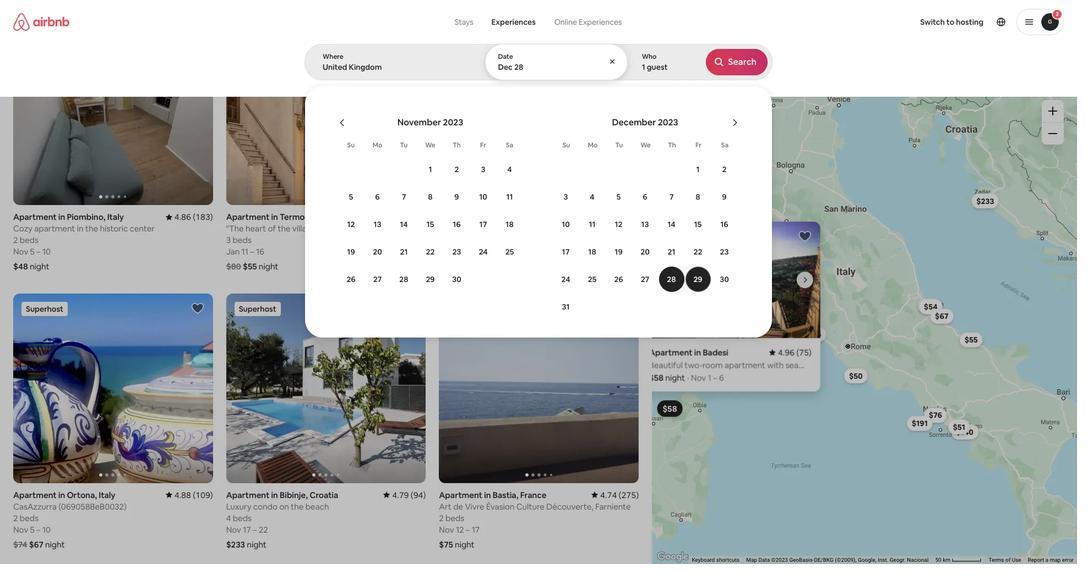 Task type: describe. For each thing, give the bounding box(es) containing it.
1 15 button from the left
[[417, 211, 444, 238]]

2 12 button from the left
[[605, 211, 632, 238]]

– inside apartment in ortona, italy casazzurra (069058beb0032) 2 beds nov 5 – 10 $74 $67 night
[[36, 525, 41, 536]]

10 left sea
[[562, 220, 570, 230]]

1 vertical spatial 24 button
[[553, 267, 579, 293]]

add to wishlist: apartment in ortona, italy image
[[191, 302, 204, 316]]

date dec 28
[[498, 52, 523, 72]]

$58 for $58
[[662, 404, 677, 415]]

nov inside apartment in ortona, italy casazzurra (069058beb0032) 2 beds nov 5 – 10 $74 $67 night
[[13, 525, 28, 536]]

zoom out image
[[1048, 129, 1057, 138]]

vineyards
[[584, 70, 614, 79]]

nov 12 – 17
[[439, 247, 480, 257]]

2 13 button from the left
[[632, 211, 658, 238]]

1 14 from the left
[[400, 220, 408, 230]]

farms
[[489, 70, 507, 79]]

4 inside apartment in bibinje, croatia luxury condo on the beach 4 beds nov 17 – 22 $233 night
[[226, 514, 231, 524]]

$50
[[849, 372, 863, 381]]

$50 button
[[844, 369, 868, 384]]

beds inside apartment in bastia, france art de vivre évasion culture découverte, farniente 2 beds nov 12 – 17 $75 night
[[445, 514, 464, 524]]

december 2023
[[612, 117, 678, 128]]

$116 button
[[800, 327, 826, 343]]

$55 inside the $55 button
[[964, 335, 978, 345]]

switch to hosting
[[920, 17, 983, 27]]

night inside apartment in ortona, italy casazzurra (069058beb0032) 2 beds nov 5 – 10 $74 $67 night
[[45, 540, 65, 550]]

de
[[453, 502, 463, 512]]

0 vertical spatial 4 button
[[496, 156, 523, 183]]

1 horizontal spatial 3 button
[[553, 184, 579, 210]]

terms
[[989, 558, 1004, 564]]

google,
[[858, 558, 876, 564]]

1 horizontal spatial 18 button
[[579, 239, 605, 265]]

2023 for november 2023
[[443, 117, 463, 128]]

$55 inside 'apartment in termoli, italy "the heart of the village" 3 beds jan 11 – 16 $80 $55 night'
[[243, 262, 257, 272]]

8 for 1st 8 button from the left
[[428, 192, 433, 202]]

$48
[[13, 262, 28, 272]]

0 vertical spatial 11 button
[[496, 184, 523, 210]]

of inside 'apartment in termoli, italy "the heart of the village" 3 beds jan 11 – 16 $80 $55 night'
[[268, 224, 276, 234]]

0 horizontal spatial 17 button
[[470, 211, 496, 238]]

4.79 out of 5 average rating,  94 reviews image
[[383, 490, 426, 501]]

2 21 button from the left
[[658, 239, 685, 265]]

2 9 from the left
[[722, 192, 727, 202]]

1 vertical spatial 4 button
[[579, 184, 605, 210]]

1 28 button from the left
[[391, 267, 417, 293]]

december
[[612, 117, 656, 128]]

night inside apartment in piombino, italy cozy apartment in the historic center 2 beds nov 5 – 10 $48 night
[[30, 262, 49, 272]]

italy for civitavecchia,
[[549, 212, 565, 222]]

"the
[[226, 224, 244, 234]]

0 horizontal spatial 3 button
[[470, 156, 496, 183]]

2 inside dropdown button
[[1056, 10, 1059, 18]]

to
[[946, 17, 954, 27]]

2 inside apartment in bastia, france art de vivre évasion culture découverte, farniente 2 beds nov 12 – 17 $75 night
[[439, 514, 444, 524]]

22 for 2nd "22" button from right
[[426, 247, 435, 257]]

50 km button
[[932, 557, 985, 565]]

2 su from the left
[[563, 141, 570, 150]]

group for apartment in piombino, italy
[[13, 16, 213, 205]]

nov down ""mowita""
[[439, 247, 454, 257]]

1 vertical spatial 11 button
[[579, 211, 605, 238]]

apartment for apartment in civitavecchia, italy "mowita" a seaside flat with stunning sea view
[[439, 212, 482, 222]]

1 th from the left
[[453, 141, 461, 150]]

km
[[943, 558, 950, 564]]

online experiences
[[554, 17, 622, 27]]

5 inside apartment in ortona, italy casazzurra (069058beb0032) 2 beds nov 5 – 10 $74 $67 night
[[30, 525, 35, 536]]

3 for left 3 button
[[481, 165, 485, 175]]

date
[[498, 52, 513, 61]]

keyboard shortcuts button
[[692, 557, 740, 565]]

4.86
[[174, 212, 191, 222]]

nov inside apartment in bastia, france art de vivre évasion culture découverte, farniente 2 beds nov 12 – 17 $75 night
[[439, 525, 454, 536]]

homes
[[782, 70, 803, 79]]

1 12 button from the left
[[338, 211, 364, 238]]

©2023
[[771, 558, 788, 564]]

switch
[[920, 17, 945, 27]]

who 1 guest
[[642, 52, 668, 72]]

&
[[646, 70, 650, 79]]

1 23 button from the left
[[444, 239, 470, 265]]

12 inside apartment in bastia, france art de vivre évasion culture découverte, farniente 2 beds nov 12 – 17 $75 night
[[456, 525, 464, 536]]

4 for 4 button to the top
[[507, 165, 512, 175]]

google image
[[655, 551, 691, 565]]

condo
[[253, 502, 277, 512]]

7 for 2nd 7 button from right
[[402, 192, 406, 202]]

0 horizontal spatial 24 button
[[470, 239, 496, 265]]

16 inside 'apartment in termoli, italy "the heart of the village" 3 beds jan 11 – 16 $80 $55 night'
[[256, 247, 264, 257]]

$76
[[929, 411, 942, 421]]

group for apartment in bastia, france
[[439, 294, 639, 484]]

2 9 button from the left
[[711, 184, 738, 210]]

4.77 (86)
[[392, 212, 426, 222]]

2 15 button from the left
[[685, 211, 711, 238]]

apartment in bibinje, croatia luxury condo on the beach 4 beds nov 17 – 22 $233 night
[[226, 490, 338, 550]]

vivre
[[465, 502, 484, 512]]

4.74 (275)
[[600, 490, 639, 501]]

bibinje,
[[280, 490, 308, 501]]

calendar application
[[318, 105, 1077, 324]]

1 inside google map
showing 28 stays. region
[[708, 373, 711, 383]]

(155)
[[619, 212, 639, 222]]

nov inside apartment in bibinje, croatia luxury condo on the beach 4 beds nov 17 – 22 $233 night
[[226, 525, 241, 536]]

11 for the topmost 11 button
[[506, 192, 513, 202]]

apartment in badesi
[[649, 348, 728, 358]]

10 inside apartment in ortona, italy casazzurra (069058beb0032) 2 beds nov 5 – 10 $74 $67 night
[[42, 525, 51, 536]]

·
[[687, 373, 689, 383]]

stays button
[[445, 11, 483, 33]]

2 26 button from the left
[[605, 267, 632, 293]]

$54
[[924, 302, 938, 312]]

26 for 1st 26 button from left
[[347, 275, 355, 285]]

1 button for december 2023
[[685, 156, 711, 183]]

1 14 button from the left
[[391, 211, 417, 238]]

0 vertical spatial 10 button
[[470, 184, 496, 210]]

$233 inside button
[[976, 196, 994, 206]]

12 right view
[[615, 220, 622, 230]]

in for a
[[484, 212, 491, 222]]

– down ""mowita""
[[466, 247, 470, 257]]

$75 inside button
[[691, 289, 704, 299]]

keyboard shortcuts
[[692, 558, 740, 564]]

apartment for apartment in ortona, italy casazzurra (069058beb0032) 2 beds nov 5 – 10 $74 $67 night
[[13, 490, 57, 501]]

2 button
[[1016, 9, 1064, 35]]

1 22 button from the left
[[417, 239, 444, 265]]

apartment for apartment in bibinje, croatia luxury condo on the beach 4 beds nov 17 – 22 $233 night
[[226, 490, 269, 501]]

profile element
[[640, 0, 1064, 44]]

apartment for apartment in termoli, italy "the heart of the village" 3 beds jan 11 – 16 $80 $55 night
[[226, 212, 269, 222]]

– inside google map
showing 28 stays. region
[[713, 373, 717, 383]]

2 28 button from the left
[[658, 267, 685, 293]]

29 for second "29" button from left
[[693, 275, 702, 285]]

25 for the top the 25 button
[[505, 247, 514, 257]]

1 up $105 button
[[696, 165, 700, 175]]

$51 button
[[948, 420, 970, 435]]

in for heart
[[271, 212, 278, 222]]

2 5 button from the left
[[605, 184, 632, 210]]

group for apartment in badesi
[[640, 222, 820, 339]]

$58 for $58 night · nov 1 – 6
[[649, 373, 664, 383]]

1 6 button from the left
[[364, 184, 391, 210]]

apartment
[[34, 224, 75, 234]]

$74
[[13, 540, 27, 550]]

2 horizontal spatial 28
[[667, 275, 676, 285]]

2 14 button from the left
[[658, 211, 685, 238]]

4.86 (183)
[[174, 212, 213, 222]]

2 6 button from the left
[[632, 184, 658, 210]]

12 down ""mowita""
[[456, 247, 464, 257]]

0 vertical spatial 25 button
[[496, 239, 523, 265]]

with
[[526, 224, 542, 234]]

1 15 from the left
[[427, 220, 434, 230]]

4.74
[[600, 490, 617, 501]]

(©2009),
[[835, 558, 857, 564]]

guest
[[647, 62, 668, 72]]

11 inside 'apartment in termoli, italy "the heart of the village" 3 beds jan 11 – 16 $80 $55 night'
[[241, 247, 248, 257]]

1 vertical spatial 17 button
[[553, 239, 579, 265]]

0 horizontal spatial 18 button
[[496, 211, 523, 238]]

2 15 from the left
[[694, 220, 702, 230]]

1 16 button from the left
[[444, 211, 470, 238]]

experiences inside button
[[491, 17, 536, 27]]

report a map error link
[[1028, 558, 1074, 564]]

31 button
[[553, 294, 579, 320]]

2 16 button from the left
[[711, 211, 738, 238]]

$140
[[956, 428, 973, 438]]

breakfasts
[[652, 70, 685, 79]]

4.96 (75)
[[778, 348, 811, 358]]

1 horizontal spatial 25 button
[[579, 267, 605, 293]]

1 vertical spatial 10 button
[[553, 211, 579, 238]]

in down piombino,
[[77, 224, 83, 234]]

0 horizontal spatial 28
[[399, 275, 408, 285]]

night inside 'apartment in termoli, italy "the heart of the village" 3 beds jan 11 – 16 $80 $55 night'
[[259, 262, 278, 272]]

where
[[323, 52, 343, 61]]

8 for 1st 8 button from the right
[[696, 192, 700, 202]]

4.96 out of 5 average rating,  75 reviews image
[[769, 348, 811, 358]]

views
[[391, 70, 409, 79]]

– inside apartment in bastia, france art de vivre évasion culture découverte, farniente 2 beds nov 12 – 17 $75 night
[[466, 525, 470, 536]]

12 right village"
[[347, 220, 355, 230]]

village"
[[292, 224, 319, 234]]

6 inside google map
showing 28 stays. region
[[719, 373, 724, 383]]

1 20 from the left
[[373, 247, 382, 257]]

stunning
[[544, 224, 577, 234]]

error
[[1062, 558, 1074, 564]]

italy for termoli,
[[313, 212, 329, 222]]

1 su from the left
[[347, 141, 355, 150]]

2 mo from the left
[[588, 141, 598, 150]]

report
[[1028, 558, 1044, 564]]

4.86 out of 5 average rating,  183 reviews image
[[166, 212, 213, 222]]

luxury
[[226, 502, 251, 512]]

none search field containing november 2023
[[304, 0, 1077, 338]]

2 19 from the left
[[615, 247, 623, 257]]

in for de
[[484, 490, 491, 501]]

$76 button
[[924, 408, 947, 424]]

$58 night · nov 1 – 6
[[649, 373, 724, 383]]

italy for ortona,
[[99, 490, 115, 501]]

google map
showing 28 stays. region
[[640, 87, 1077, 565]]

apartment in ortona, italy casazzurra (069058beb0032) 2 beds nov 5 – 10 $74 $67 night
[[13, 490, 127, 550]]

flat
[[511, 224, 524, 234]]

Where field
[[323, 62, 467, 72]]

29 for second "29" button from right
[[426, 275, 435, 285]]

$140 button
[[951, 425, 978, 440]]

countryside
[[427, 70, 465, 79]]

2 th from the left
[[668, 141, 676, 150]]

beds inside 'apartment in termoli, italy "the heart of the village" 3 beds jan 11 – 16 $80 $55 night'
[[233, 235, 251, 246]]

switch to hosting link
[[914, 10, 990, 34]]

$233 inside apartment in bibinje, croatia luxury condo on the beach 4 beds nov 17 – 22 $233 night
[[226, 540, 245, 550]]

2 20 button from the left
[[632, 239, 658, 265]]

in inside region
[[694, 348, 701, 358]]

1 vertical spatial of
[[1005, 558, 1010, 564]]



Task type: locate. For each thing, give the bounding box(es) containing it.
13 button left '4.77'
[[364, 211, 391, 238]]

1 horizontal spatial tu
[[615, 141, 623, 150]]

1 horizontal spatial 4 button
[[579, 184, 605, 210]]

nov up '$74'
[[13, 525, 28, 536]]

1 horizontal spatial 14 button
[[658, 211, 685, 238]]

beds down de
[[445, 514, 464, 524]]

0 vertical spatial 25
[[505, 247, 514, 257]]

1 button up $105 button
[[685, 156, 711, 183]]

11 left 4.98
[[589, 220, 596, 230]]

0 horizontal spatial 2023
[[443, 117, 463, 128]]

1 horizontal spatial 11
[[506, 192, 513, 202]]

2023 right december
[[658, 117, 678, 128]]

(75)
[[796, 348, 811, 358]]

group inside google map
showing 28 stays. region
[[640, 222, 820, 339]]

the for in
[[85, 224, 98, 234]]

17 down ""mowita""
[[472, 247, 480, 257]]

historical homes
[[751, 70, 803, 79]]

7 button up the 4.77 out of 5 average rating,  86 reviews image
[[391, 184, 417, 210]]

casazzurra
[[13, 502, 57, 512]]

1 7 from the left
[[402, 192, 406, 202]]

1 1 button from the left
[[417, 156, 444, 183]]

report a map error
[[1028, 558, 1074, 564]]

1 sa from the left
[[506, 141, 513, 150]]

experiences button
[[483, 11, 545, 33]]

2 21 from the left
[[668, 247, 675, 257]]

nov up $48
[[13, 247, 28, 257]]

1 23 from the left
[[452, 247, 461, 257]]

1 26 button from the left
[[338, 267, 364, 293]]

1 horizontal spatial 26 button
[[605, 267, 632, 293]]

1 horizontal spatial su
[[563, 141, 570, 150]]

(86)
[[411, 212, 426, 222]]

7 for first 7 button from right
[[669, 192, 674, 202]]

1 19 button from the left
[[338, 239, 364, 265]]

0 horizontal spatial 14 button
[[391, 211, 417, 238]]

1 horizontal spatial 16 button
[[711, 211, 738, 238]]

28 button
[[391, 267, 417, 293], [658, 267, 685, 293]]

1 13 button from the left
[[364, 211, 391, 238]]

$67 inside apartment in ortona, italy casazzurra (069058beb0032) 2 beds nov 5 – 10 $74 $67 night
[[29, 540, 43, 550]]

2 2023 from the left
[[658, 117, 678, 128]]

in left badesi
[[694, 348, 701, 358]]

30 button down nov 12 – 17 at the top
[[444, 267, 470, 293]]

the for on
[[291, 502, 304, 512]]

sa
[[506, 141, 513, 150], [721, 141, 729, 150]]

0 horizontal spatial 15 button
[[417, 211, 444, 238]]

18 for leftmost 18 button
[[506, 220, 514, 230]]

4 for the bottom 4 button
[[590, 192, 594, 202]]

1 horizontal spatial $67
[[935, 312, 949, 322]]

0 horizontal spatial 13 button
[[364, 211, 391, 238]]

1 horizontal spatial 14
[[668, 220, 675, 230]]

– inside apartment in bibinje, croatia luxury condo on the beach 4 beds nov 17 – 22 $233 night
[[253, 525, 257, 536]]

23 button
[[444, 239, 470, 265], [711, 239, 738, 265]]

apartment up 'cozy'
[[13, 212, 57, 222]]

20 button down the 4.77 out of 5 average rating,  86 reviews image
[[364, 239, 391, 265]]

in inside apartment in civitavecchia, italy "mowita" a seaside flat with stunning sea view
[[484, 212, 491, 222]]

night right '$74'
[[45, 540, 65, 550]]

1 vertical spatial 4
[[590, 192, 594, 202]]

1 horizontal spatial 26
[[614, 275, 623, 285]]

4 button up 4.98
[[579, 184, 605, 210]]

9 button
[[444, 184, 470, 210], [711, 184, 738, 210]]

4.88 out of 5 average rating,  109 reviews image
[[166, 490, 213, 501]]

map data ©2023 geobasis-de/bkg (©2009), google, inst. geogr. nacional
[[746, 558, 929, 564]]

2 8 from the left
[[696, 192, 700, 202]]

1 horizontal spatial 6
[[643, 192, 647, 202]]

1 2 button from the left
[[444, 156, 470, 183]]

night down de
[[455, 540, 474, 550]]

3 for 3 button to the right
[[564, 192, 568, 202]]

14 right (155)
[[668, 220, 675, 230]]

0 horizontal spatial 8
[[428, 192, 433, 202]]

cozy
[[13, 224, 32, 234]]

in inside 'apartment in termoli, italy "the heart of the village" 3 beds jan 11 – 16 $80 $55 night'
[[271, 212, 278, 222]]

0 horizontal spatial 2 button
[[444, 156, 470, 183]]

3 inside 'apartment in termoli, italy "the heart of the village" 3 beds jan 11 – 16 $80 $55 night'
[[226, 235, 231, 246]]

1 horizontal spatial 15 button
[[685, 211, 711, 238]]

4.98
[[600, 212, 617, 222]]

night inside apartment in bastia, france art de vivre évasion culture découverte, farniente 2 beds nov 12 – 17 $75 night
[[455, 540, 474, 550]]

0 horizontal spatial 18
[[506, 220, 514, 230]]

0 horizontal spatial $55
[[243, 262, 257, 272]]

– right jan
[[250, 247, 254, 257]]

italy up village"
[[313, 212, 329, 222]]

1 horizontal spatial 3
[[481, 165, 485, 175]]

apartment inside apartment in ortona, italy casazzurra (069058beb0032) 2 beds nov 5 – 10 $74 $67 night
[[13, 490, 57, 501]]

1 horizontal spatial $75
[[691, 289, 704, 299]]

italy inside 'apartment in termoli, italy "the heart of the village" 3 beds jan 11 – 16 $80 $55 night'
[[313, 212, 329, 222]]

0 vertical spatial 3
[[481, 165, 485, 175]]

group for apartment in ortona, italy
[[13, 294, 213, 484]]

0 horizontal spatial 27 button
[[364, 267, 391, 293]]

10 inside apartment in piombino, italy cozy apartment in the historic center 2 beds nov 5 – 10 $48 night
[[42, 247, 51, 257]]

2 7 button from the left
[[658, 184, 685, 210]]

2 button down november 2023
[[444, 156, 470, 183]]

1 vertical spatial $55
[[964, 335, 978, 345]]

18 for the rightmost 18 button
[[588, 247, 596, 257]]

hosting
[[956, 17, 983, 27]]

th down november 2023
[[453, 141, 461, 150]]

historic
[[100, 224, 128, 234]]

$67 button
[[930, 309, 953, 324]]

14 left (86)
[[400, 220, 408, 230]]

None search field
[[304, 0, 1077, 338]]

6 button up (155)
[[632, 184, 658, 210]]

1 button for november 2023
[[417, 156, 444, 183]]

22 button up $75 button
[[685, 239, 711, 265]]

a left map
[[1045, 558, 1048, 564]]

13
[[374, 220, 381, 230], [641, 220, 649, 230]]

$233 button
[[971, 194, 999, 209]]

who
[[642, 52, 657, 61]]

amazing
[[362, 70, 390, 79]]

11 for bottom 11 button
[[589, 220, 596, 230]]

22 inside apartment in bibinje, croatia luxury condo on the beach 4 beds nov 17 – 22 $233 night
[[259, 525, 268, 536]]

découverte,
[[546, 502, 593, 512]]

0 horizontal spatial 15
[[427, 220, 434, 230]]

4.74 out of 5 average rating,  275 reviews image
[[591, 490, 639, 501]]

0 horizontal spatial 5 button
[[338, 184, 364, 210]]

0 horizontal spatial 8 button
[[417, 184, 444, 210]]

1 27 from the left
[[373, 275, 382, 285]]

what can we help you find? tab list
[[445, 11, 545, 33]]

– inside apartment in piombino, italy cozy apartment in the historic center 2 beds nov 5 – 10 $48 night
[[36, 247, 41, 257]]

1 horizontal spatial 10 button
[[553, 211, 579, 238]]

4.77 out of 5 average rating,  86 reviews image
[[383, 212, 426, 222]]

farniente
[[595, 502, 631, 512]]

0 horizontal spatial 16
[[256, 247, 264, 257]]

28 inside date dec 28
[[514, 62, 523, 72]]

– down casazzurra
[[36, 525, 41, 536]]

1 19 from the left
[[347, 247, 355, 257]]

17 inside apartment in bibinje, croatia luxury condo on the beach 4 beds nov 17 – 22 $233 night
[[243, 525, 251, 536]]

1 mo from the left
[[373, 141, 382, 150]]

$67 down $53
[[935, 312, 949, 322]]

croatia
[[310, 490, 338, 501]]

apartment inside apartment in piombino, italy cozy apartment in the historic center 2 beds nov 5 – 10 $48 night
[[13, 212, 57, 222]]

2 button for november 2023
[[444, 156, 470, 183]]

0 horizontal spatial su
[[347, 141, 355, 150]]

apartment inside google map
showing 28 stays. region
[[649, 348, 692, 358]]

16 button down $105 button
[[711, 211, 738, 238]]

10 button right with
[[553, 211, 579, 238]]

1 horizontal spatial 8
[[696, 192, 700, 202]]

1 left &
[[642, 62, 645, 72]]

0 vertical spatial 18
[[506, 220, 514, 230]]

night inside apartment in bibinje, croatia luxury condo on the beach 4 beds nov 17 – 22 $233 night
[[247, 540, 266, 550]]

6 for 2nd "6" button from the right
[[375, 192, 380, 202]]

tu
[[400, 141, 408, 150], [615, 141, 623, 150]]

1 horizontal spatial th
[[668, 141, 676, 150]]

2 horizontal spatial 4
[[590, 192, 594, 202]]

(109)
[[193, 490, 213, 501]]

apartment inside apartment in bibinje, croatia luxury condo on the beach 4 beds nov 17 – 22 $233 night
[[226, 490, 269, 501]]

18 left with
[[506, 220, 514, 230]]

23 button down ""mowita""
[[444, 239, 470, 265]]

1 vertical spatial 3 button
[[553, 184, 579, 210]]

27 for first 27 button from the right
[[641, 275, 649, 285]]

zoom in image
[[1048, 107, 1057, 116]]

in left termoli,
[[271, 212, 278, 222]]

2 29 from the left
[[693, 275, 702, 285]]

0 horizontal spatial 29
[[426, 275, 435, 285]]

nov inside apartment in piombino, italy cozy apartment in the historic center 2 beds nov 5 – 10 $48 night
[[13, 247, 28, 257]]

16 button
[[444, 211, 470, 238], [711, 211, 738, 238]]

1 horizontal spatial 15
[[694, 220, 702, 230]]

25 down the flat
[[505, 247, 514, 257]]

beds down "the
[[233, 235, 251, 246]]

5 inside apartment in piombino, italy cozy apartment in the historic center 2 beds nov 5 – 10 $48 night
[[30, 247, 35, 257]]

1 horizontal spatial the
[[278, 224, 290, 234]]

1 vertical spatial 11
[[589, 220, 596, 230]]

nov down art
[[439, 525, 454, 536]]

map
[[1050, 558, 1061, 564]]

2 29 button from the left
[[685, 267, 711, 293]]

$75 inside apartment in bastia, france art de vivre évasion culture découverte, farniente 2 beds nov 12 – 17 $75 night
[[439, 540, 453, 550]]

in inside apartment in ortona, italy casazzurra (069058beb0032) 2 beds nov 5 – 10 $74 $67 night
[[58, 490, 65, 501]]

apartment up the $58 night · nov 1 – 6
[[649, 348, 692, 358]]

1 horizontal spatial 4
[[507, 165, 512, 175]]

4 up civitavecchia,
[[507, 165, 512, 175]]

historical
[[751, 70, 780, 79]]

9 up ""mowita""
[[454, 192, 459, 202]]

13 button right 4.98
[[632, 211, 658, 238]]

0 horizontal spatial 6
[[375, 192, 380, 202]]

14 button left ""mowita""
[[391, 211, 417, 238]]

22 for 1st "22" button from right
[[694, 247, 702, 257]]

1 horizontal spatial 20
[[641, 247, 650, 257]]

in inside apartment in bibinje, croatia luxury condo on the beach 4 beds nov 17 – 22 $233 night
[[271, 490, 278, 501]]

16 for second 16 button from the right
[[453, 220, 461, 230]]

– inside 'apartment in termoli, italy "the heart of the village" 3 beds jan 11 – 16 $80 $55 night'
[[250, 247, 254, 257]]

group for apartment in bibinje, croatia
[[226, 294, 426, 484]]

geobasis-
[[789, 558, 814, 564]]

25 button up 31 "button"
[[579, 267, 605, 293]]

1 horizontal spatial 8 button
[[685, 184, 711, 210]]

keyboard
[[692, 558, 715, 564]]

24 for 24 button to the left
[[479, 247, 488, 257]]

24 up 31 "button"
[[561, 275, 570, 285]]

24 down seaside
[[479, 247, 488, 257]]

0 horizontal spatial 26 button
[[338, 267, 364, 293]]

group containing amazing views
[[0, 44, 874, 87]]

15
[[427, 220, 434, 230], [694, 220, 702, 230]]

apartment in termoli, italy "the heart of the village" 3 beds jan 11 – 16 $80 $55 night
[[226, 212, 329, 272]]

2 horizontal spatial 22
[[694, 247, 702, 257]]

0 horizontal spatial 16 button
[[444, 211, 470, 238]]

1 29 from the left
[[426, 275, 435, 285]]

night inside google map
showing 28 stays. region
[[665, 373, 685, 383]]

experiences tab panel
[[304, 44, 1077, 338]]

1 20 button from the left
[[364, 239, 391, 265]]

0 horizontal spatial $67
[[29, 540, 43, 550]]

2 tu from the left
[[615, 141, 623, 150]]

23 down the $105
[[720, 247, 729, 257]]

apartment inside 'apartment in termoli, italy "the heart of the village" 3 beds jan 11 – 16 $80 $55 night'
[[226, 212, 269, 222]]

1 horizontal spatial $233
[[976, 196, 994, 206]]

13 right (155)
[[641, 220, 649, 230]]

24 for 24 button to the bottom
[[561, 275, 570, 285]]

the down termoli,
[[278, 224, 290, 234]]

16 down heart
[[256, 247, 264, 257]]

the inside apartment in bibinje, croatia luxury condo on the beach 4 beds nov 17 – 22 $233 night
[[291, 502, 304, 512]]

$105 button
[[698, 191, 725, 207]]

2 30 from the left
[[720, 275, 729, 285]]

we
[[425, 141, 435, 150], [640, 141, 651, 150]]

in for (069058beb0032)
[[58, 490, 65, 501]]

22 up $75 button
[[694, 247, 702, 257]]

badesi
[[703, 348, 728, 358]]

bed
[[632, 70, 644, 79]]

0 horizontal spatial 25 button
[[496, 239, 523, 265]]

on
[[279, 502, 289, 512]]

0 horizontal spatial 26
[[347, 275, 355, 285]]

1 30 button from the left
[[444, 267, 470, 293]]

18 down sea
[[588, 247, 596, 257]]

0 horizontal spatial 23 button
[[444, 239, 470, 265]]

0 horizontal spatial 29 button
[[417, 267, 444, 293]]

in for condo
[[271, 490, 278, 501]]

1 21 button from the left
[[391, 239, 417, 265]]

0 horizontal spatial tu
[[400, 141, 408, 150]]

beds inside apartment in ortona, italy casazzurra (069058beb0032) 2 beds nov 5 – 10 $74 $67 night
[[20, 514, 39, 524]]

use
[[1012, 558, 1021, 564]]

10 up seaside
[[479, 192, 487, 202]]

nacional
[[907, 558, 929, 564]]

italy inside apartment in piombino, italy cozy apartment in the historic center 2 beds nov 5 – 10 $48 night
[[107, 212, 124, 222]]

27 for second 27 button from right
[[373, 275, 382, 285]]

apartment inside apartment in civitavecchia, italy "mowita" a seaside flat with stunning sea view
[[439, 212, 482, 222]]

group for apartment in civitavecchia, italy
[[439, 16, 838, 205]]

2 experiences from the left
[[579, 17, 622, 27]]

$55 button
[[960, 333, 983, 348]]

view
[[594, 224, 611, 234]]

20
[[373, 247, 382, 257], [641, 247, 650, 257]]

seaside
[[481, 224, 509, 234]]

$58 down the $58 night · nov 1 – 6
[[662, 404, 677, 415]]

2 13 from the left
[[641, 220, 649, 230]]

$191 button
[[907, 416, 933, 432]]

26
[[347, 275, 355, 285], [614, 275, 623, 285]]

1 9 button from the left
[[444, 184, 470, 210]]

1 13 from the left
[[374, 220, 381, 230]]

0 horizontal spatial 4
[[226, 514, 231, 524]]

(275)
[[619, 490, 639, 501]]

13 left '4.77'
[[374, 220, 381, 230]]

0 horizontal spatial 9 button
[[444, 184, 470, 210]]

the for of
[[278, 224, 290, 234]]

25 down sea
[[588, 275, 597, 285]]

1 horizontal spatial 19 button
[[605, 239, 632, 265]]

1 29 button from the left
[[417, 267, 444, 293]]

group for apartment in termoli, italy
[[226, 16, 426, 205]]

18
[[506, 220, 514, 230], [588, 247, 596, 257]]

a inside apartment in civitavecchia, italy "mowita" a seaside flat with stunning sea view
[[475, 224, 479, 234]]

$67 right '$74'
[[29, 540, 43, 550]]

0 horizontal spatial fr
[[480, 141, 486, 150]]

$53 button
[[918, 299, 941, 314]]

4.98 out of 5 average rating,  155 reviews image
[[591, 212, 639, 222]]

1 21 from the left
[[400, 247, 408, 257]]

$116
[[805, 330, 821, 340]]

16 down $105 button
[[720, 220, 728, 230]]

1 horizontal spatial 24
[[561, 275, 570, 285]]

beds inside apartment in bibinje, croatia luxury condo on the beach 4 beds nov 17 – 22 $233 night
[[233, 514, 252, 524]]

1 30 from the left
[[452, 275, 461, 285]]

1 horizontal spatial 30 button
[[711, 267, 738, 293]]

0 horizontal spatial 22
[[259, 525, 268, 536]]

15 right (86)
[[427, 220, 434, 230]]

1 horizontal spatial experiences
[[579, 17, 622, 27]]

1 experiences from the left
[[491, 17, 536, 27]]

add to wishlist: apartment in civitavecchia, italy image
[[617, 24, 630, 37]]

27
[[373, 275, 382, 285], [641, 275, 649, 285]]

1 vertical spatial 25
[[588, 275, 597, 285]]

2 22 button from the left
[[685, 239, 711, 265]]

10 button up seaside
[[470, 184, 496, 210]]

6 button
[[364, 184, 391, 210], [632, 184, 658, 210]]

0 vertical spatial 3 button
[[470, 156, 496, 183]]

1 5 button from the left
[[338, 184, 364, 210]]

1 8 button from the left
[[417, 184, 444, 210]]

1 fr from the left
[[480, 141, 486, 150]]

2 23 from the left
[[720, 247, 729, 257]]

0 horizontal spatial 1 button
[[417, 156, 444, 183]]

0 vertical spatial $55
[[243, 262, 257, 272]]

experiences
[[491, 17, 536, 27], [579, 17, 622, 27]]

in up apartment
[[58, 212, 65, 222]]

2
[[1056, 10, 1059, 18], [455, 165, 459, 175], [722, 165, 727, 175], [13, 235, 18, 246], [13, 514, 18, 524], [439, 514, 444, 524]]

22 left nov 12 – 17 at the top
[[426, 247, 435, 257]]

17 down stunning
[[562, 247, 570, 257]]

1 down november 2023
[[429, 165, 432, 175]]

1 horizontal spatial 7
[[669, 192, 674, 202]]

1 tu from the left
[[400, 141, 408, 150]]

2 26 from the left
[[614, 275, 623, 285]]

0 horizontal spatial 4 button
[[496, 156, 523, 183]]

25
[[505, 247, 514, 257], [588, 275, 597, 285]]

2 19 button from the left
[[605, 239, 632, 265]]

2023 for december 2023
[[658, 117, 678, 128]]

$80
[[226, 262, 241, 272]]

2 27 from the left
[[641, 275, 649, 285]]

1 8 from the left
[[428, 192, 433, 202]]

2 fr from the left
[[695, 141, 701, 150]]

nov right ·
[[691, 373, 706, 383]]

26 for second 26 button from the left
[[614, 275, 623, 285]]

0 horizontal spatial 20 button
[[364, 239, 391, 265]]

1 inside who 1 guest
[[642, 62, 645, 72]]

0 horizontal spatial a
[[475, 224, 479, 234]]

jan
[[226, 247, 240, 257]]

the down bibinje,
[[291, 502, 304, 512]]

1 horizontal spatial 19
[[615, 247, 623, 257]]

sea
[[579, 224, 592, 234]]

24 button down seaside
[[470, 239, 496, 265]]

italy up stunning
[[549, 212, 565, 222]]

2 inside apartment in piombino, italy cozy apartment in the historic center 2 beds nov 5 – 10 $48 night
[[13, 235, 18, 246]]

terms of use
[[989, 558, 1021, 564]]

italy up (069058beb0032)
[[99, 490, 115, 501]]

18 button
[[496, 211, 523, 238], [579, 239, 605, 265]]

17 button down stunning
[[553, 239, 579, 265]]

1 horizontal spatial we
[[640, 141, 651, 150]]

2 sa from the left
[[721, 141, 729, 150]]

terms of use link
[[989, 558, 1021, 564]]

1 2023 from the left
[[443, 117, 463, 128]]

0 horizontal spatial 13
[[374, 220, 381, 230]]

the inside 'apartment in termoli, italy "the heart of the village" 3 beds jan 11 – 16 $80 $55 night'
[[278, 224, 290, 234]]

0 vertical spatial of
[[268, 224, 276, 234]]

25 button down the flat
[[496, 239, 523, 265]]

2 23 button from the left
[[711, 239, 738, 265]]

25 for the 25 button to the right
[[588, 275, 597, 285]]

24 button
[[470, 239, 496, 265], [553, 267, 579, 293]]

1 horizontal spatial 13 button
[[632, 211, 658, 238]]

2 2 button from the left
[[711, 156, 738, 183]]

italy inside apartment in ortona, italy casazzurra (069058beb0032) 2 beds nov 5 – 10 $74 $67 night
[[99, 490, 115, 501]]

$233
[[976, 196, 994, 206], [226, 540, 245, 550]]

skiing
[[320, 70, 339, 79]]

27 button
[[364, 267, 391, 293], [632, 267, 658, 293]]

0 vertical spatial a
[[475, 224, 479, 234]]

2 20 from the left
[[641, 247, 650, 257]]

1 horizontal spatial a
[[1045, 558, 1048, 564]]

the inside apartment in piombino, italy cozy apartment in the historic center 2 beds nov 5 – 10 $48 night
[[85, 224, 98, 234]]

bed & breakfasts
[[632, 70, 685, 79]]

17 inside apartment in bastia, france art de vivre évasion culture découverte, farniente 2 beds nov 12 – 17 $75 night
[[472, 525, 480, 536]]

in for apartment
[[58, 212, 65, 222]]

2 button up $105 button
[[711, 156, 738, 183]]

4 button up civitavecchia,
[[496, 156, 523, 183]]

$67 inside button
[[935, 312, 949, 322]]

2 horizontal spatial 6
[[719, 373, 724, 383]]

2 inside apartment in ortona, italy casazzurra (069058beb0032) 2 beds nov 5 – 10 $74 $67 night
[[13, 514, 18, 524]]

15 button right '4.77'
[[417, 211, 444, 238]]

beds down casazzurra
[[20, 514, 39, 524]]

22 button down ""mowita""
[[417, 239, 444, 265]]

th
[[453, 141, 461, 150], [668, 141, 676, 150]]

apartment for apartment in badesi
[[649, 348, 692, 358]]

apartment for apartment in bastia, france art de vivre évasion culture découverte, farniente 2 beds nov 12 – 17 $75 night
[[439, 490, 482, 501]]

1 vertical spatial a
[[1045, 558, 1048, 564]]

1 vertical spatial $67
[[29, 540, 43, 550]]

30 button right $75 button
[[711, 267, 738, 293]]

add to wishlist image
[[798, 230, 811, 243]]

de/bkg
[[814, 558, 834, 564]]

2 button for december 2023
[[711, 156, 738, 183]]

piombino,
[[67, 212, 105, 222]]

the down piombino,
[[85, 224, 98, 234]]

24 button up 31 "button"
[[553, 267, 579, 293]]

8 button
[[417, 184, 444, 210], [685, 184, 711, 210]]

11 right jan
[[241, 247, 248, 257]]

0 horizontal spatial 21 button
[[391, 239, 417, 265]]

23 down ""mowita""
[[452, 247, 461, 257]]

group
[[13, 16, 213, 205], [226, 16, 426, 205], [439, 16, 838, 205], [0, 44, 874, 87], [640, 222, 820, 339], [13, 294, 213, 484], [226, 294, 426, 484], [439, 294, 639, 484]]

1 26 from the left
[[347, 275, 355, 285]]

1 7 button from the left
[[391, 184, 417, 210]]

0 horizontal spatial 3
[[226, 235, 231, 246]]

15 button down $105 button
[[685, 211, 711, 238]]

4
[[507, 165, 512, 175], [590, 192, 594, 202], [226, 514, 231, 524]]

apartment for apartment in piombino, italy cozy apartment in the historic center 2 beds nov 5 – 10 $48 night
[[13, 212, 57, 222]]

0 horizontal spatial of
[[268, 224, 276, 234]]

0 horizontal spatial 28 button
[[391, 267, 417, 293]]

30 for second 30 button from right
[[452, 275, 461, 285]]

beds inside apartment in piombino, italy cozy apartment in the historic center 2 beds nov 5 – 10 $48 night
[[20, 235, 39, 246]]

22 down condo
[[259, 525, 268, 536]]

0 vertical spatial 24 button
[[470, 239, 496, 265]]

30 for second 30 button from left
[[720, 275, 729, 285]]

16 button up nov 12 – 17 at the top
[[444, 211, 470, 238]]

in up condo
[[271, 490, 278, 501]]

19
[[347, 247, 355, 257], [615, 247, 623, 257]]

12
[[347, 220, 355, 230], [615, 220, 622, 230], [456, 247, 464, 257], [456, 525, 464, 536]]

16 for second 16 button from left
[[720, 220, 728, 230]]

2 30 button from the left
[[711, 267, 738, 293]]

1 9 from the left
[[454, 192, 459, 202]]

2 27 button from the left
[[632, 267, 658, 293]]

1 horizontal spatial 16
[[453, 220, 461, 230]]

night right $48
[[30, 262, 49, 272]]

apartment in piombino, italy cozy apartment in the historic center 2 beds nov 5 – 10 $48 night
[[13, 212, 155, 272]]

17 right ""mowita""
[[479, 220, 487, 230]]

1 horizontal spatial mo
[[588, 141, 598, 150]]

italy inside apartment in civitavecchia, italy "mowita" a seaside flat with stunning sea view
[[549, 212, 565, 222]]

24
[[479, 247, 488, 257], [561, 275, 570, 285]]

1 button
[[417, 156, 444, 183], [685, 156, 711, 183]]

1 horizontal spatial 21 button
[[658, 239, 685, 265]]

online experiences link
[[545, 11, 632, 33]]

11 button
[[496, 184, 523, 210], [579, 211, 605, 238]]

1 we from the left
[[425, 141, 435, 150]]

2 1 button from the left
[[685, 156, 711, 183]]

7 button left $105 button
[[658, 184, 685, 210]]

4.77
[[392, 212, 409, 222]]

shortcuts
[[716, 558, 740, 564]]

$75 button
[[686, 286, 709, 302]]

italy for piombino,
[[107, 212, 124, 222]]

$58 inside $58 button
[[662, 404, 677, 415]]

17 down luxury
[[243, 525, 251, 536]]

1 vertical spatial 25 button
[[579, 267, 605, 293]]

6 for first "6" button from the right
[[643, 192, 647, 202]]

4.79
[[392, 490, 409, 501]]

(183)
[[193, 212, 213, 222]]

17 button
[[470, 211, 496, 238], [553, 239, 579, 265]]

2 horizontal spatial the
[[291, 502, 304, 512]]

2 8 button from the left
[[685, 184, 711, 210]]

30 button
[[444, 267, 470, 293], [711, 267, 738, 293]]

apartment inside apartment in bastia, france art de vivre évasion culture découverte, farniente 2 beds nov 12 – 17 $75 night
[[439, 490, 482, 501]]

th down december 2023
[[668, 141, 676, 150]]

we down november 2023
[[425, 141, 435, 150]]

2 7 from the left
[[669, 192, 674, 202]]

23 button down the $105
[[711, 239, 738, 265]]

experiences up date
[[491, 17, 536, 27]]

13 button
[[364, 211, 391, 238], [632, 211, 658, 238]]

nov inside google map
showing 28 stays. region
[[691, 373, 706, 383]]

italy up historic
[[107, 212, 124, 222]]

1 27 button from the left
[[364, 267, 391, 293]]

$67
[[935, 312, 949, 322], [29, 540, 43, 550]]

2 we from the left
[[640, 141, 651, 150]]

tu down december
[[615, 141, 623, 150]]

0 horizontal spatial 30 button
[[444, 267, 470, 293]]

18 button down sea
[[579, 239, 605, 265]]

of left use
[[1005, 558, 1010, 564]]

4 down luxury
[[226, 514, 231, 524]]

2 14 from the left
[[668, 220, 675, 230]]

in inside apartment in bastia, france art de vivre évasion culture découverte, farniente 2 beds nov 12 – 17 $75 night
[[484, 490, 491, 501]]

$58 button
[[657, 401, 682, 418]]



Task type: vqa. For each thing, say whether or not it's contained in the screenshot.
CasAzzurra
yes



